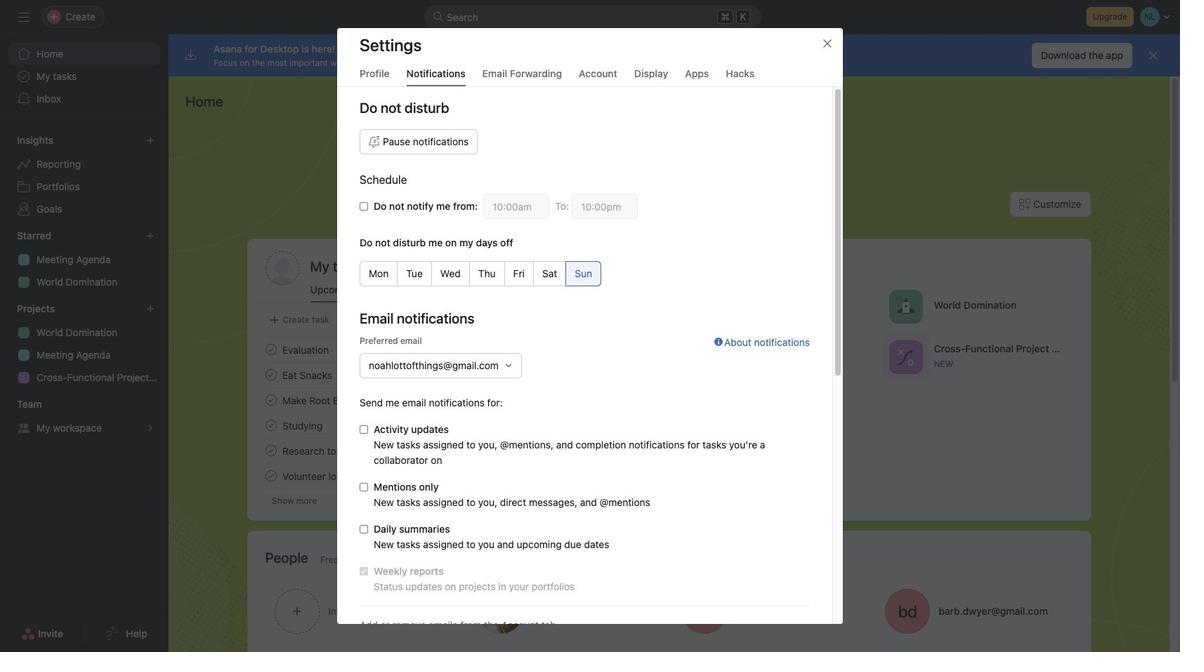 Task type: describe. For each thing, give the bounding box(es) containing it.
2 mark complete checkbox from the top
[[262, 367, 279, 384]]

add profile photo image
[[265, 252, 299, 285]]

4 mark complete image from the top
[[262, 417, 279, 434]]

2 mark complete checkbox from the top
[[262, 417, 279, 434]]

3 mark complete image from the top
[[262, 392, 279, 409]]

1 mark complete image from the top
[[262, 341, 279, 358]]

1 mark complete checkbox from the top
[[262, 341, 279, 358]]

hide sidebar image
[[18, 11, 30, 22]]

3 mark complete checkbox from the top
[[262, 443, 279, 460]]

1 mark complete checkbox from the top
[[262, 392, 279, 409]]

rocket image
[[897, 298, 914, 315]]

dismiss image
[[1148, 50, 1159, 61]]



Task type: locate. For each thing, give the bounding box(es) containing it.
starred element
[[0, 223, 169, 297]]

teams element
[[0, 392, 169, 443]]

mark complete image
[[262, 341, 279, 358], [262, 367, 279, 384], [262, 392, 279, 409], [262, 417, 279, 434], [262, 468, 279, 485]]

1 vertical spatial mark complete checkbox
[[262, 417, 279, 434]]

close image
[[822, 38, 833, 49]]

2 mark complete image from the top
[[262, 367, 279, 384]]

None text field
[[572, 194, 638, 219]]

projects element
[[0, 297, 169, 392]]

insights element
[[0, 128, 169, 223]]

5 mark complete image from the top
[[262, 468, 279, 485]]

None checkbox
[[360, 483, 368, 492], [360, 568, 368, 576], [360, 483, 368, 492], [360, 568, 368, 576]]

0 vertical spatial mark complete checkbox
[[262, 392, 279, 409]]

prominent image
[[433, 11, 444, 22]]

Mark complete checkbox
[[262, 392, 279, 409], [262, 417, 279, 434]]

global element
[[0, 34, 169, 119]]

mark complete image
[[262, 443, 279, 460]]

Mark complete checkbox
[[262, 341, 279, 358], [262, 367, 279, 384], [262, 443, 279, 460], [262, 468, 279, 485]]

None text field
[[484, 194, 550, 219]]

None checkbox
[[360, 202, 368, 211], [360, 426, 368, 434], [360, 526, 368, 534], [360, 202, 368, 211], [360, 426, 368, 434], [360, 526, 368, 534]]

line_and_symbols image
[[897, 349, 914, 366]]

4 mark complete checkbox from the top
[[262, 468, 279, 485]]



Task type: vqa. For each thing, say whether or not it's contained in the screenshot.
Teams element
yes



